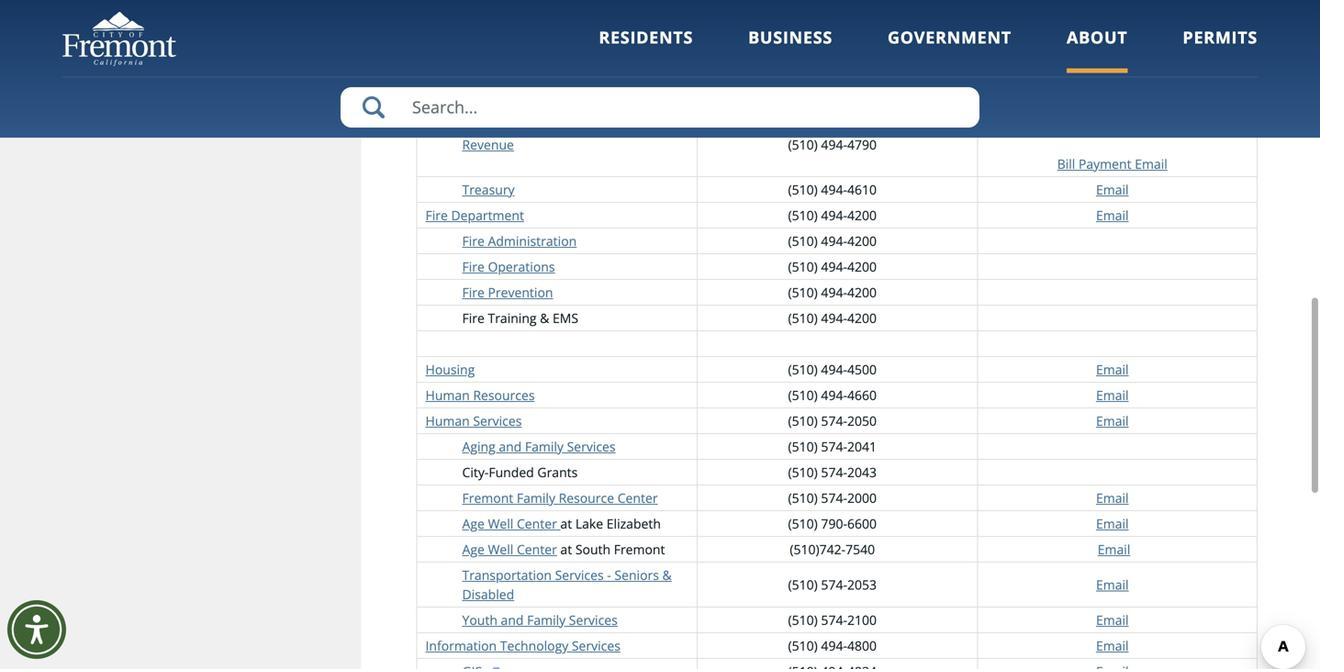 Task type: describe. For each thing, give the bounding box(es) containing it.
494- for fire department
[[822, 207, 848, 224]]

(510) 494-4610 for accounting services/budget
[[789, 65, 877, 83]]

resource
[[559, 489, 615, 507]]

information
[[426, 637, 497, 655]]

about link
[[1067, 26, 1128, 73]]

at for at south fremont
[[561, 541, 572, 558]]

2 494- from the top
[[822, 39, 848, 57]]

fremont family resource center link
[[462, 489, 658, 507]]

administration
[[488, 232, 577, 250]]

17 (510) from the top
[[789, 515, 818, 533]]

(510) for fire department
[[789, 207, 818, 224]]

elizabeth
[[607, 515, 661, 533]]

funded
[[489, 464, 534, 481]]

(510) for human resources
[[789, 387, 818, 404]]

age for age well center at south fremont
[[463, 541, 485, 558]]

aging and family services
[[462, 438, 616, 455]]

fire administration link
[[462, 232, 577, 250]]

1 494- from the top
[[822, 20, 848, 38]]

bill payment email
[[1058, 155, 1168, 173]]

(510)742-
[[790, 541, 846, 558]]

email link for purchasing
[[1097, 91, 1129, 108]]

(510) 494-4200 for fire department
[[789, 207, 877, 224]]

fire for fire training & ems
[[462, 309, 485, 327]]

574- for 2041
[[822, 438, 848, 455]]

about
[[1067, 26, 1128, 49]]

(510) for youth and family services
[[789, 612, 818, 629]]

4628
[[848, 39, 877, 57]]

2100
[[848, 612, 877, 629]]

accounting services/budget link
[[462, 65, 629, 83]]

transportation
[[462, 567, 552, 584]]

treasury link
[[462, 181, 515, 198]]

revenue link
[[462, 136, 514, 153]]

south
[[576, 541, 611, 558]]

bill payment email link
[[1058, 155, 1168, 173]]

(510) 790-6600
[[789, 515, 877, 533]]

email link for accounting services/budget
[[1097, 65, 1129, 83]]

fire operations link
[[462, 258, 555, 275]]

family for youth
[[527, 612, 566, 629]]

accounting services/budget
[[462, 65, 629, 83]]

email link for accounts payable
[[1097, 30, 1129, 47]]

4790
[[848, 136, 877, 153]]

494- for fire operations
[[822, 258, 848, 275]]

email link for youth and family services
[[1097, 612, 1129, 629]]

purchasing link
[[462, 91, 529, 108]]

permits link
[[1184, 26, 1258, 73]]

574- for 2000
[[822, 489, 848, 507]]

494- for accounting services/budget
[[822, 65, 848, 83]]

prevention
[[488, 284, 553, 301]]

email link for fremont family resource center
[[1097, 489, 1129, 507]]

information technology services link
[[426, 637, 621, 655]]

5 (510) 494-4200 from the top
[[789, 309, 877, 327]]

lake
[[576, 515, 604, 533]]

(510) 494-4200 for fire administration
[[789, 232, 877, 250]]

10 (510) from the top
[[789, 309, 818, 327]]

transportation services - seniors & disabled link
[[462, 567, 672, 603]]

disabled
[[462, 586, 515, 603]]

well for age well center at lake elizabeth
[[488, 515, 514, 533]]

center for at lake elizabeth
[[517, 515, 557, 533]]

574- for 2100
[[822, 612, 848, 629]]

services inside transportation services - seniors & disabled
[[555, 567, 604, 584]]

(510) for information technology services
[[789, 637, 818, 655]]

seniors
[[615, 567, 659, 584]]

4200 for prevention
[[848, 284, 877, 301]]

0 vertical spatial &
[[540, 309, 550, 327]]

494- for fire administration
[[822, 232, 848, 250]]

email link for transportation services - seniors & disabled
[[1097, 576, 1129, 594]]

human for human resources
[[426, 387, 470, 404]]

email for youth and family services
[[1097, 612, 1129, 629]]

(510) 574-2053
[[789, 576, 877, 594]]

email for transportation services - seniors & disabled
[[1097, 576, 1129, 594]]

human resources link
[[426, 387, 535, 404]]

7540
[[846, 541, 876, 558]]

residents link
[[599, 26, 694, 73]]

email for treasury
[[1097, 181, 1129, 198]]

& inside transportation services - seniors & disabled
[[663, 567, 672, 584]]

Search text field
[[341, 87, 980, 128]]

(510) for accounting services/budget
[[789, 65, 818, 83]]

(510) 494-4790
[[789, 136, 877, 153]]

transportation services - seniors & disabled
[[462, 567, 672, 603]]

4660
[[848, 387, 877, 404]]

fire for fire department
[[426, 207, 448, 224]]

4800
[[848, 637, 877, 655]]

574- for 2053
[[822, 576, 848, 594]]

fire for fire prevention
[[462, 284, 485, 301]]

494- for information technology services
[[822, 637, 848, 655]]

aging and family services link
[[462, 438, 616, 455]]

4500
[[848, 361, 877, 378]]

0 vertical spatial center
[[618, 489, 658, 507]]

(510) for revenue
[[789, 136, 818, 153]]

age well center link for age well center at lake elizabeth
[[462, 515, 557, 533]]

fire training & ems
[[462, 309, 579, 327]]

(510) 494-4200 for fire operations
[[789, 258, 877, 275]]

accounting
[[462, 65, 529, 83]]

6600
[[848, 515, 877, 533]]

1 (510) from the top
[[789, 20, 818, 38]]

2043
[[848, 464, 877, 481]]

resources
[[473, 387, 535, 404]]

housing
[[426, 361, 475, 378]]

and for youth
[[501, 612, 524, 629]]

(510) 494-4800
[[789, 637, 877, 655]]

services down resources
[[473, 412, 522, 430]]

aging
[[462, 438, 496, 455]]

and for aging
[[499, 438, 522, 455]]

4627
[[848, 20, 877, 38]]

4610 for accounting services/budget
[[848, 65, 877, 83]]

human services link
[[426, 412, 522, 430]]

business for business
[[749, 26, 833, 49]]

youth and family services
[[462, 612, 618, 629]]

government
[[888, 26, 1012, 49]]

accounts payable link
[[462, 30, 567, 47]]

accounts
[[462, 30, 517, 47]]

fire for fire administration
[[462, 232, 485, 250]]

grants
[[538, 464, 578, 481]]

payable
[[521, 30, 567, 47]]

(510) 574-2043
[[789, 464, 877, 481]]

family for aging
[[525, 438, 564, 455]]

(510) 494-4610 for treasury
[[789, 181, 877, 198]]

(510) 574-2050
[[789, 412, 877, 430]]

(510) 494-4200 for fire prevention
[[789, 284, 877, 301]]

youth
[[462, 612, 498, 629]]



Task type: vqa. For each thing, say whether or not it's contained in the screenshot.


Task type: locate. For each thing, give the bounding box(es) containing it.
human services
[[426, 412, 522, 430]]

1 (510) 494-4200 from the top
[[789, 207, 877, 224]]

family
[[525, 438, 564, 455], [517, 489, 556, 507], [527, 612, 566, 629]]

574- up (510) 574-2000 on the bottom right of the page
[[822, 464, 848, 481]]

4610 for treasury
[[848, 181, 877, 198]]

and up information technology services
[[501, 612, 524, 629]]

574- up 790- in the right of the page
[[822, 489, 848, 507]]

574- for 2050
[[822, 412, 848, 430]]

5 494- from the top
[[822, 181, 848, 198]]

4610
[[848, 65, 877, 83], [848, 181, 877, 198]]

&
[[540, 309, 550, 327], [663, 567, 672, 584]]

0 vertical spatial business
[[749, 26, 833, 49]]

2 well from the top
[[488, 541, 514, 558]]

fire for fire operations
[[462, 258, 485, 275]]

ems
[[553, 309, 579, 327]]

6 494- from the top
[[822, 207, 848, 224]]

accounts payable
[[462, 30, 567, 47]]

& left ems
[[540, 309, 550, 327]]

4 4200 from the top
[[848, 284, 877, 301]]

center down age well center at lake elizabeth
[[517, 541, 557, 558]]

19 (510) from the top
[[789, 612, 818, 629]]

8 (510) from the top
[[789, 258, 818, 275]]

1 574- from the top
[[822, 412, 848, 430]]

youth and family services link
[[462, 612, 618, 629]]

1 vertical spatial family
[[517, 489, 556, 507]]

business link
[[749, 26, 833, 73]]

& right seniors
[[663, 567, 672, 584]]

0 vertical spatial age well center link
[[462, 515, 557, 533]]

city-
[[462, 464, 489, 481]]

574- down (510) 574-2050
[[822, 438, 848, 455]]

email link for fire department
[[1097, 207, 1129, 224]]

2053
[[848, 576, 877, 594]]

fire left department
[[426, 207, 448, 224]]

(510) 494-4200
[[789, 207, 877, 224], [789, 232, 877, 250], [789, 258, 877, 275], [789, 284, 877, 301], [789, 309, 877, 327]]

0 horizontal spatial &
[[540, 309, 550, 327]]

age well center link for age well center at south fremont
[[463, 541, 557, 558]]

2 age well center link from the top
[[463, 541, 557, 558]]

14 (510) from the top
[[789, 438, 818, 455]]

0 vertical spatial 4610
[[848, 65, 877, 83]]

6 574- from the top
[[822, 612, 848, 629]]

0 horizontal spatial fremont
[[462, 489, 514, 507]]

2 vertical spatial center
[[517, 541, 557, 558]]

at left lake on the left of page
[[561, 515, 572, 533]]

2 (510) 494-4200 from the top
[[789, 232, 877, 250]]

age down city-
[[462, 515, 485, 533]]

1 vertical spatial business
[[1056, 117, 1109, 134]]

3 494- from the top
[[822, 65, 848, 83]]

residents
[[599, 26, 694, 49]]

15 (510) from the top
[[789, 464, 818, 481]]

1 vertical spatial age
[[463, 541, 485, 558]]

(510) 494-4660
[[789, 387, 877, 404]]

1 vertical spatial at
[[561, 541, 572, 558]]

0 vertical spatial (510) 494-4610
[[789, 65, 877, 83]]

494- for fire prevention
[[822, 284, 848, 301]]

email for accounting services/budget
[[1097, 65, 1129, 83]]

2050
[[848, 412, 877, 430]]

3 574- from the top
[[822, 464, 848, 481]]

human up aging
[[426, 412, 470, 430]]

4 (510) from the top
[[789, 136, 818, 153]]

574- up (510) 494-4800
[[822, 612, 848, 629]]

0 horizontal spatial business
[[749, 26, 833, 49]]

email link for human services
[[1097, 412, 1129, 430]]

fire administration
[[462, 232, 577, 250]]

services up grants
[[567, 438, 616, 455]]

11 494- from the top
[[822, 361, 848, 378]]

housing link
[[426, 361, 475, 378]]

(510) for fire operations
[[789, 258, 818, 275]]

2041
[[848, 438, 877, 455]]

business
[[749, 26, 833, 49], [1056, 117, 1109, 134]]

fire left training
[[462, 309, 485, 327]]

age well center at lake elizabeth
[[462, 515, 661, 533]]

-
[[607, 567, 612, 584]]

human for human services
[[426, 412, 470, 430]]

revenue
[[462, 136, 514, 153]]

494-
[[822, 20, 848, 38], [822, 39, 848, 57], [822, 65, 848, 83], [822, 136, 848, 153], [822, 181, 848, 198], [822, 207, 848, 224], [822, 232, 848, 250], [822, 258, 848, 275], [822, 284, 848, 301], [822, 309, 848, 327], [822, 361, 848, 378], [822, 387, 848, 404], [822, 637, 848, 655]]

(510) 494-4610 down (510) 494-4627 (510) 494-4628
[[789, 65, 877, 83]]

4200 for administration
[[848, 232, 877, 250]]

center down the fremont family resource center link in the left of the page
[[517, 515, 557, 533]]

email for purchasing
[[1097, 91, 1129, 108]]

fire prevention link
[[462, 284, 553, 301]]

2 human from the top
[[426, 412, 470, 430]]

4200 for operations
[[848, 258, 877, 275]]

0 vertical spatial fremont
[[462, 489, 514, 507]]

fire down fire operations link
[[462, 284, 485, 301]]

technology
[[500, 637, 569, 655]]

0 vertical spatial at
[[561, 515, 572, 533]]

and up funded
[[499, 438, 522, 455]]

1 4200 from the top
[[848, 207, 877, 224]]

(510) 494-4610 down (510) 494-4790 in the top right of the page
[[789, 181, 877, 198]]

2 vertical spatial family
[[527, 612, 566, 629]]

(510) for treasury
[[789, 181, 818, 198]]

2 4610 from the top
[[848, 181, 877, 198]]

(510) 494-4500
[[789, 361, 877, 378]]

fremont up seniors
[[614, 541, 666, 558]]

(510) for fremont family resource center
[[789, 489, 818, 507]]

8 494- from the top
[[822, 258, 848, 275]]

1 4610 from the top
[[848, 65, 877, 83]]

574- down (510) 494-4660
[[822, 412, 848, 430]]

center
[[618, 489, 658, 507], [517, 515, 557, 533], [517, 541, 557, 558]]

0 vertical spatial age
[[462, 515, 485, 533]]

operations
[[488, 258, 555, 275]]

fire department link
[[426, 207, 524, 224]]

business for business tax email
[[1056, 117, 1109, 134]]

fire down fire department link
[[462, 232, 485, 250]]

fire
[[426, 207, 448, 224], [462, 232, 485, 250], [462, 258, 485, 275], [462, 284, 485, 301], [462, 309, 485, 327]]

city-funded grants
[[462, 464, 578, 481]]

1 age from the top
[[462, 515, 485, 533]]

18 (510) from the top
[[789, 576, 818, 594]]

2 (510) 494-4610 from the top
[[789, 181, 877, 198]]

4200
[[848, 207, 877, 224], [848, 232, 877, 250], [848, 258, 877, 275], [848, 284, 877, 301], [848, 309, 877, 327]]

4 (510) 494-4200 from the top
[[789, 284, 877, 301]]

payment
[[1079, 155, 1132, 173]]

(510)742-7540
[[790, 541, 876, 558]]

1 at from the top
[[561, 515, 572, 533]]

0 vertical spatial well
[[488, 515, 514, 533]]

fire up fire prevention link
[[462, 258, 485, 275]]

2000
[[848, 489, 877, 507]]

family down city-funded grants
[[517, 489, 556, 507]]

email for fremont family resource center
[[1097, 489, 1129, 507]]

1 vertical spatial well
[[488, 541, 514, 558]]

business left tax in the right of the page
[[1056, 117, 1109, 134]]

at for at lake elizabeth
[[561, 515, 572, 533]]

well for age well center at south fremont
[[488, 541, 514, 558]]

(510) 494-4610
[[789, 65, 877, 83], [789, 181, 877, 198]]

3 4200 from the top
[[848, 258, 877, 275]]

12 (510) from the top
[[789, 387, 818, 404]]

email for information technology services
[[1097, 637, 1129, 655]]

2 at from the top
[[561, 541, 572, 558]]

age
[[462, 515, 485, 533], [463, 541, 485, 558]]

4200 for department
[[848, 207, 877, 224]]

age well center link down funded
[[462, 515, 557, 533]]

4 574- from the top
[[822, 489, 848, 507]]

13 (510) from the top
[[789, 412, 818, 430]]

email link for housing
[[1097, 361, 1129, 378]]

0 vertical spatial family
[[525, 438, 564, 455]]

1 vertical spatial age well center link
[[463, 541, 557, 558]]

human down housing link
[[426, 387, 470, 404]]

email for human resources
[[1097, 387, 1129, 404]]

574- for 2043
[[822, 464, 848, 481]]

0 vertical spatial human
[[426, 387, 470, 404]]

494- for revenue
[[822, 136, 848, 153]]

10 494- from the top
[[822, 309, 848, 327]]

email for human services
[[1097, 412, 1129, 430]]

services down south at the left bottom
[[555, 567, 604, 584]]

2 574- from the top
[[822, 438, 848, 455]]

0 vertical spatial and
[[499, 438, 522, 455]]

center up 'elizabeth'
[[618, 489, 658, 507]]

email for accounts payable
[[1097, 30, 1129, 47]]

6 (510) from the top
[[789, 207, 818, 224]]

(510) 494-4627 (510) 494-4628
[[789, 20, 877, 57]]

1 vertical spatial human
[[426, 412, 470, 430]]

13 494- from the top
[[822, 637, 848, 655]]

1 vertical spatial and
[[501, 612, 524, 629]]

business tax email
[[1056, 117, 1170, 134]]

tax
[[1113, 117, 1134, 134]]

(510) 574-2100
[[789, 612, 877, 629]]

494- for human resources
[[822, 387, 848, 404]]

at
[[561, 515, 572, 533], [561, 541, 572, 558]]

(510) 574-2000
[[789, 489, 877, 507]]

574-
[[822, 412, 848, 430], [822, 438, 848, 455], [822, 464, 848, 481], [822, 489, 848, 507], [822, 576, 848, 594], [822, 612, 848, 629]]

5 (510) from the top
[[789, 181, 818, 198]]

email link
[[1097, 30, 1129, 47], [1097, 65, 1129, 83], [1097, 91, 1129, 108], [1097, 181, 1129, 198], [1097, 207, 1129, 224], [1097, 361, 1129, 378], [1097, 387, 1129, 404], [1097, 412, 1129, 430], [1097, 489, 1129, 507], [1097, 515, 1129, 533], [1098, 541, 1131, 558], [1097, 576, 1129, 594], [1097, 612, 1129, 629], [1097, 637, 1129, 655]]

human resources
[[426, 387, 535, 404]]

(510) for human services
[[789, 412, 818, 430]]

human
[[426, 387, 470, 404], [426, 412, 470, 430]]

family up the technology
[[527, 612, 566, 629]]

2 (510) from the top
[[789, 39, 818, 57]]

5 4200 from the top
[[848, 309, 877, 327]]

(510) for transportation services - seniors & disabled
[[789, 576, 818, 594]]

information technology services
[[426, 637, 621, 655]]

treasury
[[462, 181, 515, 198]]

1 well from the top
[[488, 515, 514, 533]]

(510) for fire prevention
[[789, 284, 818, 301]]

age well center at south fremont
[[463, 541, 666, 558]]

790-
[[822, 515, 848, 533]]

business left 4627
[[749, 26, 833, 49]]

(510) 574-2041
[[789, 438, 877, 455]]

4610 down 4628
[[848, 65, 877, 83]]

11 (510) from the top
[[789, 361, 818, 378]]

494- for housing
[[822, 361, 848, 378]]

email for housing
[[1097, 361, 1129, 378]]

fire operations
[[462, 258, 555, 275]]

family up grants
[[525, 438, 564, 455]]

7 494- from the top
[[822, 232, 848, 250]]

9 494- from the top
[[822, 284, 848, 301]]

1 vertical spatial (510) 494-4610
[[789, 181, 877, 198]]

1 vertical spatial fremont
[[614, 541, 666, 558]]

services/budget
[[532, 65, 629, 83]]

purchasing
[[462, 91, 529, 108]]

494- for treasury
[[822, 181, 848, 198]]

1 (510) 494-4610 from the top
[[789, 65, 877, 83]]

4610 down 4790
[[848, 181, 877, 198]]

5 574- from the top
[[822, 576, 848, 594]]

services down transportation services - seniors & disabled
[[569, 612, 618, 629]]

1 horizontal spatial business
[[1056, 117, 1109, 134]]

training
[[488, 309, 537, 327]]

government link
[[888, 26, 1012, 73]]

and
[[499, 438, 522, 455], [501, 612, 524, 629]]

bill
[[1058, 155, 1076, 173]]

1 age well center link from the top
[[462, 515, 557, 533]]

20 (510) from the top
[[789, 637, 818, 655]]

1 vertical spatial &
[[663, 567, 672, 584]]

at down age well center at lake elizabeth
[[561, 541, 572, 558]]

1 horizontal spatial fremont
[[614, 541, 666, 558]]

16 (510) from the top
[[789, 489, 818, 507]]

1 vertical spatial 4610
[[848, 181, 877, 198]]

services down youth and family services
[[572, 637, 621, 655]]

(510) for housing
[[789, 361, 818, 378]]

center for at south fremont
[[517, 541, 557, 558]]

1 vertical spatial center
[[517, 515, 557, 533]]

department
[[451, 207, 524, 224]]

fremont down city-
[[462, 489, 514, 507]]

12 494- from the top
[[822, 387, 848, 404]]

3 (510) from the top
[[789, 65, 818, 83]]

(510) for fire administration
[[789, 232, 818, 250]]

email link for treasury
[[1097, 181, 1129, 198]]

1 human from the top
[[426, 387, 470, 404]]

2 4200 from the top
[[848, 232, 877, 250]]

9 (510) from the top
[[789, 284, 818, 301]]

1 horizontal spatial &
[[663, 567, 672, 584]]

age up "transportation"
[[463, 541, 485, 558]]

permits
[[1184, 26, 1258, 49]]

574- up the (510) 574-2100
[[822, 576, 848, 594]]

email link for human resources
[[1097, 387, 1129, 404]]

7 (510) from the top
[[789, 232, 818, 250]]

age well center link up "transportation"
[[463, 541, 557, 558]]

4 494- from the top
[[822, 136, 848, 153]]

fire department
[[426, 207, 524, 224]]

fremont family resource center
[[462, 489, 658, 507]]

(510) for aging and family services
[[789, 438, 818, 455]]

email link for information technology services
[[1097, 637, 1129, 655]]

3 (510) 494-4200 from the top
[[789, 258, 877, 275]]

email for fire department
[[1097, 207, 1129, 224]]

2 age from the top
[[463, 541, 485, 558]]

age for age well center at lake elizabeth
[[462, 515, 485, 533]]



